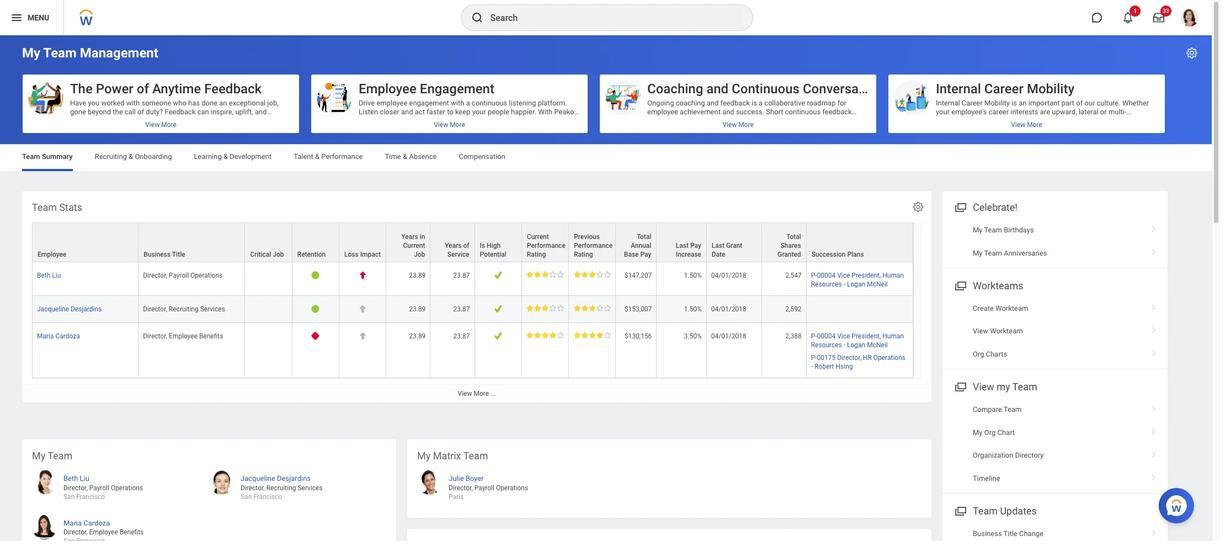 Task type: locate. For each thing, give the bounding box(es) containing it.
jacqueline for jacqueline desjardins link inside the list item
[[241, 474, 275, 483]]

menu
[[28, 13, 49, 22]]

0 horizontal spatial total
[[637, 233, 652, 241]]

rating for previous performance rating
[[574, 251, 593, 258]]

mobility
[[1028, 81, 1075, 97]]

1 total from the left
[[637, 233, 652, 241]]

years inside years in current job
[[402, 233, 418, 241]]

2 mcneil from the top
[[868, 341, 888, 349]]

1 vertical spatial desjardins
[[277, 474, 311, 483]]

benefits inside maria cardoza director, employee benefits
[[120, 529, 144, 536]]

cardoza inside team stats element
[[55, 333, 80, 340]]

current performance rating
[[527, 233, 566, 258]]

3 p- from the top
[[811, 354, 817, 361]]

1 vertical spatial current
[[403, 242, 425, 250]]

vice up p-00175 director, hr operations - robert hsing link
[[838, 333, 851, 340]]

with
[[126, 99, 140, 107]]

president, up 'hr'
[[852, 333, 881, 340]]

0 horizontal spatial payroll
[[89, 484, 109, 492]]

director, inside director, payroll operations san francisco
[[63, 484, 88, 492]]

0 horizontal spatial beth liu link
[[37, 270, 61, 279]]

0 vertical spatial years
[[402, 233, 418, 241]]

payroll inside team stats element
[[169, 272, 189, 279]]

the loss of this employee would be moderate or significant to the organization. image for director, recruiting services
[[359, 305, 367, 313]]

1 vertical spatial jacqueline desjardins link
[[241, 472, 311, 483]]

compensation
[[459, 152, 506, 161]]

- left robert
[[811, 363, 813, 370]]

celebrate!
[[973, 202, 1018, 213]]

my for my matrix team
[[417, 450, 431, 462]]

0 horizontal spatial feedback
[[70, 125, 101, 134]]

5 chevron right image from the top
[[1147, 526, 1162, 537]]

p-00004 vice president, human resources - logan mcneil link up 'hr'
[[811, 330, 905, 349]]

33 button
[[1147, 6, 1172, 30]]

rating down "previous"
[[574, 251, 593, 258]]

critical job button
[[245, 223, 292, 262]]

hsing
[[836, 363, 853, 370]]

chevron right image
[[1147, 222, 1162, 233], [1147, 245, 1162, 256], [1147, 300, 1162, 311], [1147, 346, 1162, 357], [1147, 470, 1162, 481]]

pay inside total annual base pay
[[641, 251, 652, 258]]

0 horizontal spatial san
[[63, 493, 75, 501]]

list inside my team element
[[32, 464, 387, 541]]

0 vertical spatial maria
[[37, 333, 54, 340]]

meets expectations - performance in line with a solid team contributor. image
[[527, 271, 564, 278], [527, 305, 564, 312]]

1 vertical spatial jacqueline desjardins
[[241, 474, 311, 483]]

1 rating from the left
[[527, 251, 546, 258]]

23.87 for $153,007
[[454, 305, 470, 313]]

cell left this worker has low retention risk. icon
[[245, 296, 292, 323]]

menu group image for team updates
[[953, 503, 968, 518]]

2 23.87 from the top
[[454, 305, 470, 313]]

0 horizontal spatial performance
[[322, 152, 363, 161]]

04/01/2018 for 2,388
[[712, 333, 747, 340]]

payroll up maria cardoza director, employee benefits
[[89, 484, 109, 492]]

to left do
[[133, 116, 139, 125]]

employee inside maria cardoza director, employee benefits
[[89, 529, 118, 536]]

1 resources from the top
[[811, 281, 842, 288]]

jacqueline desjardins for jacqueline desjardins link inside the list item
[[241, 474, 311, 483]]

2 president, from the top
[[852, 333, 881, 340]]

services inside director, recruiting services san francisco
[[298, 484, 323, 492]]

resources up '00175'
[[811, 341, 842, 349]]

0 vertical spatial beth liu
[[37, 272, 61, 279]]

& left onboarding
[[129, 152, 133, 161]]

maria cardoza link
[[37, 330, 80, 340], [63, 517, 110, 527]]

san inside director, payroll operations san francisco
[[63, 493, 75, 501]]

2 meets expectations - performance in line with a solid team contributor. image from the top
[[527, 305, 564, 312]]

2 horizontal spatial performance
[[574, 242, 613, 250]]

payroll down the business title
[[169, 272, 189, 279]]

jacqueline desjardins inside team stats element
[[37, 305, 102, 313]]

performance down "previous"
[[574, 242, 613, 250]]

human for 1st p-00004 vice president, human resources - logan mcneil link from the bottom
[[883, 333, 905, 340]]

p- right 2,547
[[811, 272, 817, 279]]

2 francisco from the left
[[254, 493, 282, 501]]

director, inside director, recruiting services san francisco
[[241, 484, 265, 492]]

the loss of this employee would be catastrophic or critical to the organization. image
[[359, 271, 367, 279]]

1 vertical spatial human
[[883, 333, 905, 340]]

cell left this worker has a high retention risk - immediate action needed. icon
[[245, 323, 292, 378]]

title inside popup button
[[172, 251, 185, 258]]

job right critical
[[273, 251, 284, 258]]

3 chevron right image from the top
[[1147, 300, 1162, 311]]

0 vertical spatial maria cardoza link
[[37, 330, 80, 340]]

1 horizontal spatial francisco
[[254, 493, 282, 501]]

2 the worker has been assessed as having high potential. image from the top
[[494, 305, 503, 313]]

human up p-00175 director, hr operations - robert hsing link
[[883, 333, 905, 340]]

francisco for desjardins
[[254, 493, 282, 501]]

create workteam link
[[943, 297, 1168, 320]]

items selected list
[[811, 330, 909, 371]]

1 menu group image from the top
[[953, 199, 968, 214]]

operations for director, payroll operations san francisco
[[111, 484, 143, 492]]

2 vertical spatial p-
[[811, 354, 817, 361]]

2 last from the left
[[712, 242, 725, 250]]

business down team updates
[[973, 530, 1002, 538]]

1 meets expectations - performance in line with a solid team contributor. image from the top
[[527, 271, 564, 278]]

33
[[1164, 8, 1170, 14]]

profile logan mcneil image
[[1182, 9, 1199, 29]]

last pay increase button
[[657, 223, 707, 262]]

list for workteams
[[943, 297, 1168, 366]]

performance for current
[[527, 242, 566, 250]]

my for my org chart
[[973, 428, 983, 437]]

performance left previous performance rating popup button
[[527, 242, 566, 250]]

last inside last grant date
[[712, 242, 725, 250]]

of up with
[[137, 81, 149, 97]]

benefits
[[199, 333, 223, 340], [120, 529, 144, 536]]

0 horizontal spatial desjardins
[[71, 305, 102, 313]]

rating for current performance rating
[[527, 251, 546, 258]]

notifications large image
[[1123, 12, 1134, 23]]

last for last grant date
[[712, 242, 725, 250]]

career
[[985, 81, 1024, 97]]

jacqueline desjardins inside list item
[[241, 474, 311, 483]]

operations inside director, payroll operations paris
[[496, 484, 528, 492]]

1 vertical spatial benefits
[[120, 529, 144, 536]]

cell down critical job
[[245, 262, 292, 296]]

2 rating from the left
[[574, 251, 593, 258]]

jacqueline inside team stats element
[[37, 305, 69, 313]]

desjardins up maria cardoza
[[71, 305, 102, 313]]

1 p-00004 vice president, human resources - logan mcneil link from the top
[[811, 270, 905, 288]]

power
[[96, 81, 133, 97]]

0 horizontal spatial cardoza
[[55, 333, 80, 340]]

the worker has been assessed as having high potential. image down potential at the left top of page
[[494, 271, 503, 279]]

team inside my team birthdays link
[[985, 226, 1003, 234]]

2 p- from the top
[[811, 333, 817, 340]]

view inside list
[[973, 327, 989, 335]]

& right time
[[403, 152, 407, 161]]

1 p- from the top
[[811, 272, 817, 279]]

view left more
[[458, 390, 472, 397]]

chevron right image inside organization directory link
[[1147, 447, 1162, 458]]

and
[[707, 81, 729, 97], [707, 99, 719, 107], [255, 108, 267, 116], [723, 108, 735, 116], [732, 116, 744, 125], [682, 125, 694, 134]]

menu group image left team updates
[[953, 503, 968, 518]]

title for business title change
[[1004, 530, 1018, 538]]

list containing my team birthdays
[[943, 219, 1168, 264]]

chevron right image inside org charts link
[[1147, 346, 1162, 357]]

benefits inside team stats element
[[199, 333, 223, 340]]

0 vertical spatial p-00004 vice president, human resources - logan mcneil
[[811, 272, 905, 288]]

0 horizontal spatial current
[[403, 242, 425, 250]]

jacqueline desjardins up maria cardoza
[[37, 305, 102, 313]]

list containing compare team
[[943, 398, 1168, 490]]

payroll for julie boyer
[[475, 484, 495, 492]]

& right learning
[[224, 152, 228, 161]]

4 & from the left
[[403, 152, 407, 161]]

jacqueline desjardins link inside list item
[[241, 472, 311, 483]]

my team element
[[22, 440, 396, 541]]

payroll for beth liu
[[89, 484, 109, 492]]

1 horizontal spatial jacqueline
[[241, 474, 275, 483]]

1 horizontal spatial beth liu
[[63, 474, 89, 483]]

timeline link
[[943, 467, 1168, 490]]

2 total from the left
[[787, 233, 802, 241]]

jacqueline desjardins link for my team element
[[241, 472, 311, 483]]

1 vertical spatial maria
[[63, 519, 82, 527]]

3 23.89 from the top
[[409, 333, 426, 340]]

2 04/01/2018 from the top
[[712, 305, 747, 313]]

desjardins for jacqueline desjardins link related to team stats element
[[71, 305, 102, 313]]

p- right 2,388 at right bottom
[[811, 333, 817, 340]]

2 row from the top
[[32, 262, 914, 296]]

1.50% for $147,207
[[684, 272, 702, 279]]

employee engagement
[[359, 81, 495, 97]]

2 job from the left
[[414, 251, 425, 258]]

4 chevron right image from the top
[[1147, 346, 1162, 357]]

00004 up '00175'
[[817, 333, 836, 340]]

1 horizontal spatial jacqueline desjardins link
[[241, 472, 311, 483]]

the worker has been assessed as having high potential. image for $147,207
[[494, 271, 503, 279]]

0 vertical spatial feedback
[[204, 81, 262, 97]]

acknowledgement,
[[799, 116, 859, 125]]

logan inside items selected list
[[848, 341, 866, 349]]

1 vertical spatial 04/01/2018
[[712, 305, 747, 313]]

my team birthdays
[[973, 226, 1035, 234]]

total inside total annual base pay
[[637, 233, 652, 241]]

04/01/2018 for 2,547
[[712, 272, 747, 279]]

years left 'in'
[[402, 233, 418, 241]]

1 button
[[1116, 6, 1141, 30]]

1 vertical spatial beth liu
[[63, 474, 89, 483]]

1 vertical spatial the worker has been assessed as having high potential. image
[[494, 305, 503, 313]]

0 horizontal spatial jacqueline
[[37, 305, 69, 313]]

total up shares in the right of the page
[[787, 233, 802, 241]]

view down create
[[973, 327, 989, 335]]

is high potential
[[480, 242, 507, 258]]

chevron right image inside "compare team" 'link'
[[1147, 402, 1162, 413]]

row
[[32, 223, 914, 262], [32, 262, 914, 296], [32, 296, 914, 323], [32, 323, 914, 378]]

1 vertical spatial -
[[844, 341, 846, 349]]

chevron right image for my team anniversaries
[[1147, 245, 1162, 256]]

business inside popup button
[[144, 251, 171, 258]]

1 chevron right image from the top
[[1147, 222, 1162, 233]]

1 horizontal spatial pay
[[691, 242, 702, 250]]

cardoza inside maria cardoza director, employee benefits
[[84, 519, 110, 527]]

years in current job button
[[387, 223, 430, 262]]

1 horizontal spatial current
[[527, 233, 549, 241]]

the worker has been assessed as having high potential. image for $153,007
[[494, 305, 503, 313]]

workteam
[[996, 304, 1029, 313], [991, 327, 1024, 335]]

view inside team stats element
[[458, 390, 472, 397]]

3 23.87 from the top
[[454, 333, 470, 340]]

meets expectations - performance in line with a solid team contributor. image for $147,207
[[527, 271, 564, 278]]

beth liu for beth liu link inside list item
[[63, 474, 89, 483]]

1 & from the left
[[129, 152, 133, 161]]

employee
[[359, 81, 417, 97], [38, 251, 67, 258], [169, 333, 198, 340], [89, 529, 118, 536]]

chevron right image inside timeline link
[[1147, 470, 1162, 481]]

vice
[[838, 272, 851, 279], [838, 333, 851, 340]]

0 vertical spatial 00004
[[817, 272, 836, 279]]

p- up robert
[[811, 354, 817, 361]]

the loss of this employee would be moderate or significant to the organization. image
[[359, 305, 367, 313], [359, 332, 367, 340]]

0 horizontal spatial rating
[[527, 251, 546, 258]]

chevron right image for create workteam
[[1147, 300, 1162, 311]]

mcneil down succession plans popup button
[[868, 281, 888, 288]]

0 vertical spatial desjardins
[[71, 305, 102, 313]]

success.
[[737, 108, 765, 116]]

- for 1st p-00004 vice president, human resources - logan mcneil link from the bottom
[[844, 341, 846, 349]]

p-00004 vice president, human resources - logan mcneil link down plans
[[811, 270, 905, 288]]

beth for beth liu link inside list item
[[63, 474, 78, 483]]

1 vertical spatial president,
[[852, 333, 881, 340]]

liu down employee popup button
[[52, 272, 61, 279]]

3 04/01/2018 from the top
[[712, 333, 747, 340]]

total
[[637, 233, 652, 241], [787, 233, 802, 241]]

23.87
[[454, 272, 470, 279], [454, 305, 470, 313], [454, 333, 470, 340]]

beth liu inside list item
[[63, 474, 89, 483]]

recognize
[[111, 125, 142, 134]]

0 horizontal spatial jacqueline desjardins link
[[37, 303, 102, 313]]

1 row from the top
[[32, 223, 914, 262]]

1 logan from the top
[[848, 281, 866, 288]]

chevron right image inside view workteam link
[[1147, 323, 1162, 334]]

1 the worker has been assessed as having high potential. image from the top
[[494, 271, 503, 279]]

org left chart
[[985, 428, 996, 437]]

0 vertical spatial business
[[144, 251, 171, 258]]

23.89 for director, employee benefits
[[409, 333, 426, 340]]

2 & from the left
[[224, 152, 228, 161]]

2,388
[[786, 333, 802, 340]]

1 vertical spatial liu
[[80, 474, 89, 483]]

beth liu up director, payroll operations san francisco
[[63, 474, 89, 483]]

view left my
[[973, 381, 995, 393]]

title left change
[[1004, 530, 1018, 538]]

logan down plans
[[848, 281, 866, 288]]

president, down plans
[[852, 272, 881, 279]]

1 horizontal spatial cardoza
[[84, 519, 110, 527]]

chevron right image for compare team
[[1147, 402, 1162, 413]]

4 row from the top
[[32, 323, 914, 378]]

1 the loss of this employee would be moderate or significant to the organization. image from the top
[[359, 305, 367, 313]]

team inside "compare team" 'link'
[[1004, 405, 1022, 414]]

francisco inside director, recruiting services san francisco
[[254, 493, 282, 501]]

2 p-00004 vice president, human resources - logan mcneil from the top
[[811, 333, 905, 349]]

desjardins inside team stats element
[[71, 305, 102, 313]]

liu inside list item
[[80, 474, 89, 483]]

years of service button
[[431, 223, 475, 262]]

achievement
[[680, 108, 721, 116]]

president, inside items selected list
[[852, 333, 881, 340]]

1 vertical spatial 23.87
[[454, 305, 470, 313]]

years inside years of service
[[445, 242, 462, 250]]

jacqueline desjardins link up director, recruiting services san francisco
[[241, 472, 311, 483]]

menu group image
[[953, 379, 968, 394]]

23.87 for $130,156
[[454, 333, 470, 340]]

short
[[767, 108, 784, 116]]

feedback down for
[[823, 108, 852, 116]]

0 horizontal spatial francisco
[[76, 493, 105, 501]]

pay inside the last pay increase
[[691, 242, 702, 250]]

1 vertical spatial 23.89
[[409, 305, 426, 313]]

rating inside current performance rating
[[527, 251, 546, 258]]

00004 for 1st p-00004 vice president, human resources - logan mcneil link from the bottom
[[817, 333, 836, 340]]

2 resources from the top
[[811, 341, 842, 349]]

- inside "p-00175 director, hr operations - robert hsing"
[[811, 363, 813, 370]]

2 san from the left
[[241, 493, 252, 501]]

total annual base pay button
[[616, 223, 657, 262]]

0 vertical spatial the worker has been assessed as having high potential. image
[[494, 271, 503, 279]]

change
[[1020, 530, 1044, 538]]

$130,156
[[625, 333, 652, 340]]

resources inside items selected list
[[811, 341, 842, 349]]

impact
[[360, 251, 381, 258]]

2 horizontal spatial recruiting
[[267, 484, 296, 492]]

payroll inside director, payroll operations paris
[[475, 484, 495, 492]]

1 francisco from the left
[[76, 493, 105, 501]]

absence
[[409, 152, 437, 161]]

1 vertical spatial years
[[445, 242, 462, 250]]

learning & development
[[194, 152, 272, 161]]

maria inside maria cardoza director, employee benefits
[[63, 519, 82, 527]]

director, for director, recruiting services
[[143, 305, 167, 313]]

human inside items selected list
[[883, 333, 905, 340]]

2 23.89 from the top
[[409, 305, 426, 313]]

2 logan from the top
[[848, 341, 866, 349]]

1.50% up 3.50%
[[684, 305, 702, 313]]

5 chevron right image from the top
[[1147, 470, 1162, 481]]

years up service
[[445, 242, 462, 250]]

0 vertical spatial org
[[973, 350, 985, 358]]

chevron right image inside my team birthdays link
[[1147, 222, 1162, 233]]

mcneil
[[868, 281, 888, 288], [868, 341, 888, 349]]

pay up increase
[[691, 242, 702, 250]]

1 vertical spatial maria cardoza link
[[63, 517, 110, 527]]

0 vertical spatial 23.89
[[409, 272, 426, 279]]

beth inside list item
[[63, 474, 78, 483]]

chevron right image inside my team anniversaries link
[[1147, 245, 1162, 256]]

onboarding
[[135, 152, 172, 161]]

list containing beth liu
[[32, 464, 387, 541]]

access
[[708, 116, 730, 125]]

jacqueline inside list item
[[241, 474, 275, 483]]

1 vertical spatial logan
[[848, 341, 866, 349]]

1 vertical spatial p-00004 vice president, human resources - logan mcneil link
[[811, 330, 905, 349]]

0 vertical spatial current
[[527, 233, 549, 241]]

0 vertical spatial human
[[883, 272, 905, 279]]

menu group image left celebrate!
[[953, 199, 968, 214]]

...
[[491, 390, 496, 397]]

rating
[[527, 251, 546, 258], [574, 251, 593, 258]]

3 row from the top
[[32, 296, 914, 323]]

0 vertical spatial title
[[172, 251, 185, 258]]

director, inside director, payroll operations paris
[[449, 484, 473, 492]]

job,
[[267, 99, 279, 107]]

1 horizontal spatial san
[[241, 493, 252, 501]]

vice inside items selected list
[[838, 333, 851, 340]]

director, for director, payroll operations san francisco
[[63, 484, 88, 492]]

desjardins for jacqueline desjardins link inside the list item
[[277, 474, 311, 483]]

1 horizontal spatial recruiting
[[169, 305, 199, 313]]

1 horizontal spatial beth
[[63, 474, 78, 483]]

1 vertical spatial services
[[298, 484, 323, 492]]

has
[[188, 99, 200, 107]]

of
[[137, 81, 149, 97], [138, 108, 144, 116], [463, 242, 470, 250]]

my team birthdays link
[[943, 219, 1168, 242]]

workteam down create workteam
[[991, 327, 1024, 335]]

org charts
[[973, 350, 1008, 358]]

services for director, recruiting services
[[200, 305, 225, 313]]

resources for 1st p-00004 vice president, human resources - logan mcneil link from the bottom
[[811, 341, 842, 349]]

2 1.50% from the top
[[684, 305, 702, 313]]

chevron right image for organization directory
[[1147, 447, 1162, 458]]

title up director, payroll operations
[[172, 251, 185, 258]]

1 p-00004 vice president, human resources - logan mcneil from the top
[[811, 272, 905, 288]]

0 horizontal spatial job
[[273, 251, 284, 258]]

last inside the last pay increase
[[676, 242, 689, 250]]

operations
[[191, 272, 223, 279], [874, 354, 906, 361], [111, 484, 143, 492], [496, 484, 528, 492]]

p-00004 vice president, human resources - logan mcneil inside items selected list
[[811, 333, 905, 349]]

current performance rating button
[[522, 223, 569, 262]]

my org chart link
[[943, 421, 1168, 444]]

desjardins up director, recruiting services san francisco
[[277, 474, 311, 483]]

list containing create workteam
[[943, 297, 1168, 366]]

3 & from the left
[[315, 152, 320, 161]]

workteam down 'workteams'
[[996, 304, 1029, 313]]

00004 down succession
[[817, 272, 836, 279]]

0 horizontal spatial business
[[144, 251, 171, 258]]

1 san from the left
[[63, 493, 75, 501]]

1 vertical spatial business
[[973, 530, 1002, 538]]

0 horizontal spatial benefits
[[120, 529, 144, 536]]

the loss of this employee would be moderate or significant to the organization. image for director, employee benefits
[[359, 332, 367, 340]]

0 vertical spatial 23.87
[[454, 272, 470, 279]]

plan,
[[678, 116, 693, 125]]

2 p-00004 vice president, human resources - logan mcneil link from the top
[[811, 330, 905, 349]]

services
[[200, 305, 225, 313], [298, 484, 323, 492]]

1 04/01/2018 from the top
[[712, 272, 747, 279]]

chevron right image inside create workteam link
[[1147, 300, 1162, 311]]

1 vertical spatial meets expectations - performance in line with a solid team contributor. image
[[527, 305, 564, 312]]

jacqueline desjardins link up maria cardoza
[[37, 303, 102, 313]]

2 vertical spatial -
[[811, 363, 813, 370]]

francisco inside director, payroll operations san francisco
[[76, 493, 105, 501]]

chevron right image inside business title change 'link'
[[1147, 526, 1162, 537]]

the loss of this employee would be moderate or significant to the organization. image down the loss of this employee would be catastrophic or critical to the organization. icon
[[359, 305, 367, 313]]

& for time
[[403, 152, 407, 161]]

2 00004 from the top
[[817, 333, 836, 340]]

00004 for 2nd p-00004 vice president, human resources - logan mcneil link from the bottom
[[817, 272, 836, 279]]

1 00004 from the top
[[817, 272, 836, 279]]

ongoing
[[648, 99, 674, 107]]

resources for 2nd p-00004 vice president, human resources - logan mcneil link from the bottom
[[811, 281, 842, 288]]

this worker has low retention risk. image
[[312, 305, 320, 313]]

tab list
[[11, 145, 1202, 171]]

p-00004 vice president, human resources - logan mcneil down plans
[[811, 272, 905, 288]]

feedback up the success. at the right of the page
[[721, 99, 750, 107]]

0 vertical spatial cardoza
[[55, 333, 80, 340]]

jacqueline desjardins
[[37, 305, 102, 313], [241, 474, 311, 483]]

recruiting for director, recruiting services san francisco
[[267, 484, 296, 492]]

to
[[133, 116, 139, 125], [233, 116, 239, 125], [670, 116, 676, 125], [103, 125, 109, 134]]

jacqueline
[[37, 305, 69, 313], [241, 474, 275, 483]]

operations inside director, payroll operations san francisco
[[111, 484, 143, 492]]

current right is high potential 'popup button'
[[527, 233, 549, 241]]

vice for 2nd p-00004 vice president, human resources - logan mcneil link from the bottom
[[838, 272, 851, 279]]

beth down my team
[[63, 474, 78, 483]]

total shares granted button
[[763, 223, 807, 262]]

0 vertical spatial workteam
[[996, 304, 1029, 313]]

0 vertical spatial resources
[[811, 281, 842, 288]]

the loss of this employee would be moderate or significant to the organization. image right this worker has a high retention risk - immediate action needed. icon
[[359, 332, 367, 340]]

1 last from the left
[[676, 242, 689, 250]]

cell
[[245, 262, 292, 296], [245, 296, 292, 323], [807, 296, 914, 323], [245, 323, 292, 378]]

job
[[273, 251, 284, 258], [414, 251, 425, 258]]

3.50%
[[684, 333, 702, 340]]

feedback
[[204, 81, 262, 97], [165, 108, 196, 116], [70, 125, 101, 134]]

jacqueline desjardins up director, recruiting services san francisco
[[241, 474, 311, 483]]

beth liu link up director, payroll operations san francisco
[[63, 472, 89, 483]]

- up p-00175 director, hr operations - robert hsing link
[[844, 341, 846, 349]]

1 vertical spatial p-
[[811, 333, 817, 340]]

cardoza
[[55, 333, 80, 340], [84, 519, 110, 527]]

the worker has been assessed as having high potential. image up the worker has been assessed as having high potential. icon at the bottom of page
[[494, 305, 503, 313]]

1 23.89 from the top
[[409, 272, 426, 279]]

1 vice from the top
[[838, 272, 851, 279]]

beth liu inside team stats element
[[37, 272, 61, 279]]

menu group image left 'workteams'
[[953, 278, 968, 293]]

1 horizontal spatial benefits
[[199, 333, 223, 340]]

menu group image for celebrate!
[[953, 199, 968, 214]]

3 chevron right image from the top
[[1147, 424, 1162, 436]]

list for celebrate!
[[943, 219, 1168, 264]]

0 vertical spatial beth
[[37, 272, 50, 279]]

1 horizontal spatial last
[[712, 242, 725, 250]]

org left charts at the right of page
[[973, 350, 985, 358]]

succession
[[812, 251, 846, 258]]

pay
[[691, 242, 702, 250], [641, 251, 652, 258]]

1.50%
[[684, 272, 702, 279], [684, 305, 702, 313]]

1 human from the top
[[883, 272, 905, 279]]

beth
[[37, 272, 50, 279], [63, 474, 78, 483]]

current down 'in'
[[403, 242, 425, 250]]

feedback down who
[[165, 108, 196, 116]]

feedback down motivate on the top
[[70, 125, 101, 134]]

2,547
[[786, 272, 802, 279]]

total up annual
[[637, 233, 652, 241]]

0 vertical spatial services
[[200, 305, 225, 313]]

business inside 'link'
[[973, 530, 1002, 538]]

the worker has been assessed as having high potential. image
[[494, 271, 503, 279], [494, 305, 503, 313]]

& right talent
[[315, 152, 320, 161]]

title inside 'link'
[[1004, 530, 1018, 538]]

liu for the top beth liu link
[[52, 272, 61, 279]]

beth liu down employee popup button
[[37, 272, 61, 279]]

human down succession plans popup button
[[883, 272, 905, 279]]

last up increase
[[676, 242, 689, 250]]

my for my team management
[[22, 45, 40, 61]]

0 vertical spatial menu group image
[[953, 199, 968, 214]]

1 horizontal spatial desjardins
[[277, 474, 311, 483]]

1 vertical spatial title
[[1004, 530, 1018, 538]]

business up director, payroll operations
[[144, 251, 171, 258]]

summary
[[42, 152, 73, 161]]

view for view my team
[[973, 381, 995, 393]]

0 horizontal spatial title
[[172, 251, 185, 258]]

1 vertical spatial beth
[[63, 474, 78, 483]]

organization
[[973, 451, 1014, 459]]

beth liu link down employee popup button
[[37, 270, 61, 279]]

p-00004 vice president, human resources - logan mcneil up 'hr'
[[811, 333, 905, 349]]

years
[[402, 233, 418, 241], [445, 242, 462, 250]]

2 vice from the top
[[838, 333, 851, 340]]

pay down annual
[[641, 251, 652, 258]]

2 human from the top
[[883, 333, 905, 340]]

mcneil up 'hr'
[[868, 341, 888, 349]]

current inside years in current job
[[403, 242, 425, 250]]

better.
[[151, 116, 171, 125]]

rating inside previous performance rating
[[574, 251, 593, 258]]

beth down employee popup button
[[37, 272, 50, 279]]

jacqueline desjardins list item
[[209, 470, 387, 501]]

gone
[[70, 108, 86, 116]]

worked
[[101, 99, 125, 107]]

my for my team anniversaries
[[973, 249, 983, 257]]

beth liu list item
[[32, 470, 209, 501]]

0 vertical spatial pay
[[691, 242, 702, 250]]

resources down succession
[[811, 281, 842, 288]]

benefits down 'director, recruiting services'
[[199, 333, 223, 340]]

job down 'in'
[[414, 251, 425, 258]]

1 1.50% from the top
[[684, 272, 702, 279]]

1 vertical spatial resources
[[811, 341, 842, 349]]

1 horizontal spatial rating
[[574, 251, 593, 258]]

1 vertical spatial 1.50%
[[684, 305, 702, 313]]

business title
[[144, 251, 185, 258]]

view workteam link
[[943, 320, 1168, 343]]

2 chevron right image from the top
[[1147, 245, 1162, 256]]

4 chevron right image from the top
[[1147, 447, 1162, 458]]

2 menu group image from the top
[[953, 278, 968, 293]]

0 horizontal spatial last
[[676, 242, 689, 250]]

chevron right image for my team birthdays
[[1147, 222, 1162, 233]]

maria for maria cardoza
[[37, 333, 54, 340]]

- down succession plans
[[844, 281, 846, 288]]

logan up p-00175 director, hr operations - robert hsing link
[[848, 341, 866, 349]]

jacqueline up maria cardoza
[[37, 305, 69, 313]]

total inside total shares granted
[[787, 233, 802, 241]]

0 horizontal spatial beth liu
[[37, 272, 61, 279]]

1 23.87 from the top
[[454, 272, 470, 279]]

2 horizontal spatial feedback
[[204, 81, 262, 97]]

maria cardoza
[[37, 333, 80, 340]]

0 vertical spatial p-
[[811, 272, 817, 279]]

p- inside "p-00175 director, hr operations - robert hsing"
[[811, 354, 817, 361]]

meets expectations - performance in line with a solid team contributor. image up exceeds expectations - performance is excellent and generally surpassed expectations and required little to no supervision. image
[[527, 305, 564, 312]]

list
[[943, 219, 1168, 264], [943, 297, 1168, 366], [943, 398, 1168, 490], [32, 464, 387, 541]]

tab list containing team summary
[[11, 145, 1202, 171]]

operations inside "p-00175 director, hr operations - robert hsing"
[[874, 354, 906, 361]]

maria inside maria cardoza link
[[37, 333, 54, 340]]

san inside director, recruiting services san francisco
[[241, 493, 252, 501]]

1.50% for $153,007
[[684, 305, 702, 313]]

1 vertical spatial p-00004 vice president, human resources - logan mcneil
[[811, 333, 905, 349]]

performance right talent
[[322, 152, 363, 161]]

payroll inside director, payroll operations san francisco
[[89, 484, 109, 492]]

1 president, from the top
[[852, 272, 881, 279]]

of up do
[[138, 108, 144, 116]]

rating right is high potential 'popup button'
[[527, 251, 546, 258]]

desjardins inside jacqueline desjardins list item
[[277, 474, 311, 483]]

team inside my matrix team element
[[464, 450, 488, 462]]

last up date
[[712, 242, 725, 250]]

total for total annual base pay
[[637, 233, 652, 241]]

chevron right image
[[1147, 323, 1162, 334], [1147, 402, 1162, 413], [1147, 424, 1162, 436], [1147, 447, 1162, 458], [1147, 526, 1162, 537]]

liu inside team stats element
[[52, 272, 61, 279]]

services for director, recruiting services san francisco
[[298, 484, 323, 492]]

2 the loss of this employee would be moderate or significant to the organization. image from the top
[[359, 332, 367, 340]]

beyond
[[88, 108, 111, 116]]

team inside my team anniversaries link
[[985, 249, 1003, 257]]

job inside years in current job
[[414, 251, 425, 258]]

recruiting inside team stats element
[[169, 305, 199, 313]]

0 vertical spatial 1.50%
[[684, 272, 702, 279]]

feedback up an
[[204, 81, 262, 97]]

0 vertical spatial jacqueline desjardins
[[37, 305, 102, 313]]

vice down succession plans
[[838, 272, 851, 279]]

performance for previous
[[574, 242, 613, 250]]

meets expectations - performance in line with a solid team contributor. image down current performance rating
[[527, 271, 564, 278]]

annual
[[631, 242, 652, 250]]

payroll
[[169, 272, 189, 279], [89, 484, 109, 492], [475, 484, 495, 492]]

chevron right image inside my org chart link
[[1147, 424, 1162, 436]]

1 horizontal spatial payroll
[[169, 272, 189, 279]]

1.50% down increase
[[684, 272, 702, 279]]

services inside team stats element
[[200, 305, 225, 313]]

menu group image
[[953, 199, 968, 214], [953, 278, 968, 293], [953, 503, 968, 518]]

of up service
[[463, 242, 470, 250]]

to left plan,
[[670, 116, 676, 125]]

feedback
[[721, 99, 750, 107], [823, 108, 852, 116]]

2 vertical spatial 23.87
[[454, 333, 470, 340]]

1 chevron right image from the top
[[1147, 323, 1162, 334]]

main content
[[0, 35, 1213, 541]]

recruiting inside director, recruiting services san francisco
[[267, 484, 296, 492]]

00004 inside items selected list
[[817, 333, 836, 340]]

1 vertical spatial beth liu link
[[63, 472, 89, 483]]

beth inside team stats element
[[37, 272, 50, 279]]

2 chevron right image from the top
[[1147, 402, 1162, 413]]

3 menu group image from the top
[[953, 503, 968, 518]]



Task type: describe. For each thing, give the bounding box(es) containing it.
anytime
[[152, 81, 201, 97]]

liu for beth liu link inside list item
[[80, 474, 89, 483]]

director, for director, employee benefits
[[143, 333, 167, 340]]

team stats element
[[22, 191, 932, 402]]

increase
[[676, 251, 702, 258]]

director, for director, payroll operations paris
[[449, 484, 473, 492]]

configure this page image
[[1186, 46, 1199, 60]]

compare
[[973, 405, 1003, 414]]

search image
[[471, 11, 484, 24]]

my
[[997, 381, 1011, 393]]

my org chart
[[973, 428, 1015, 437]]

matrix
[[433, 450, 461, 462]]

date
[[712, 251, 726, 258]]

meets expectations - performance in line with a solid team contributor. image for $153,007
[[527, 305, 564, 312]]

coaching
[[676, 99, 705, 107]]

total annual base pay
[[624, 233, 652, 258]]

0 horizontal spatial feedback
[[721, 99, 750, 107]]

last for last pay increase
[[676, 242, 689, 250]]

logan for 1st p-00004 vice president, human resources - logan mcneil link from the bottom
[[848, 341, 866, 349]]

cell for $153,007
[[245, 296, 292, 323]]

operations for director, payroll operations
[[191, 272, 223, 279]]

1 vertical spatial feedback
[[165, 108, 196, 116]]

performance inside tab list
[[322, 152, 363, 161]]

san for beth liu
[[63, 493, 75, 501]]

cardoza for maria cardoza director, employee benefits
[[84, 519, 110, 527]]

director, for director, recruiting services san francisco
[[241, 484, 265, 492]]

view for view workteam
[[973, 327, 989, 335]]

justify image
[[10, 11, 23, 24]]

last pay increase
[[676, 242, 702, 258]]

an
[[219, 99, 227, 107]]

management
[[80, 45, 158, 61]]

exceeds expectations - performance is excellent and generally surpassed expectations and required little to no supervision. image
[[527, 332, 564, 339]]

succession plans
[[812, 251, 864, 258]]

retention button
[[292, 223, 339, 262]]

row containing jacqueline desjardins
[[32, 296, 914, 323]]

years for service
[[445, 242, 462, 250]]

vice for 1st p-00004 vice president, human resources - logan mcneil link from the bottom
[[838, 333, 851, 340]]

roadmap
[[808, 99, 836, 107]]

san for jacqueline desjardins
[[241, 493, 252, 501]]

loss
[[345, 251, 359, 258]]

& for learning
[[224, 152, 228, 161]]

chevron right image for org charts
[[1147, 346, 1162, 357]]

business title change
[[973, 530, 1044, 538]]

continuous
[[786, 108, 821, 116]]

engagement
[[420, 81, 495, 97]]

& for recruiting
[[129, 152, 133, 161]]

maria cardoza list item
[[32, 514, 209, 541]]

grant
[[727, 242, 743, 250]]

francisco for liu
[[76, 493, 105, 501]]

row containing maria cardoza
[[32, 323, 914, 378]]

jacqueline desjardins link for team stats element
[[37, 303, 102, 313]]

1 vertical spatial org
[[985, 428, 996, 437]]

to down recipients
[[103, 125, 109, 134]]

- for 2nd p-00004 vice president, human resources - logan mcneil link from the bottom
[[844, 281, 846, 288]]

workteam for create workteam
[[996, 304, 1029, 313]]

employee inside button
[[359, 81, 417, 97]]

operations for director, payroll operations paris
[[496, 484, 528, 492]]

president, for 1st p-00004 vice president, human resources - logan mcneil link from the bottom
[[852, 333, 881, 340]]

maria cardoza director, employee benefits
[[63, 519, 144, 536]]

for
[[838, 99, 847, 107]]

my matrix team
[[417, 450, 488, 462]]

beth for the top beth liu link
[[37, 272, 50, 279]]

menu banner
[[0, 0, 1213, 35]]

list for view my team
[[943, 398, 1168, 490]]

anniversaries
[[1004, 249, 1048, 257]]

director, inside "p-00175 director, hr operations - robert hsing"
[[838, 354, 862, 361]]

correction
[[648, 125, 680, 134]]

director, payroll operations
[[143, 272, 223, 279]]

recipients
[[100, 116, 131, 125]]

team
[[215, 116, 231, 125]]

high
[[487, 242, 501, 250]]

p- for p-00175 director, hr operations - robert hsing link
[[811, 354, 817, 361]]

coaching and continuous conversations
[[648, 81, 889, 97]]

total for total shares granted
[[787, 233, 802, 241]]

1 horizontal spatial feedback
[[823, 108, 852, 116]]

jacqueline desjardins for jacqueline desjardins link related to team stats element
[[37, 305, 102, 313]]

cell for $147,207
[[245, 262, 292, 296]]

of inside years of service
[[463, 242, 470, 250]]

a
[[759, 99, 763, 107]]

view for view more ...
[[458, 390, 472, 397]]

p- for 2nd p-00004 vice president, human resources - logan mcneil link from the bottom
[[811, 272, 817, 279]]

total shares granted
[[778, 233, 802, 258]]

business title button
[[139, 223, 245, 262]]

23.89 for director, recruiting services
[[409, 305, 426, 313]]

title for business title
[[172, 251, 185, 258]]

use
[[241, 116, 252, 125]]

cell for $130,156
[[245, 323, 292, 378]]

beth liu link inside list item
[[63, 472, 89, 483]]

my matrix team element
[[407, 440, 932, 518]]

current inside current performance rating
[[527, 233, 549, 241]]

previous performance rating button
[[569, 223, 616, 262]]

human for 2nd p-00004 vice president, human resources - logan mcneil link from the bottom
[[883, 272, 905, 279]]

director, payroll operations paris
[[449, 484, 528, 501]]

of inside have you worked with someone who has done an exceptional job, gone beyond the call of duty?  feedback can inspire, uplift, and motivate recipients to do better.  remind your team to use 'anytime' feedback to recognize others.
[[138, 108, 144, 116]]

& for talent
[[315, 152, 320, 161]]

view my team
[[973, 381, 1038, 393]]

julie boyer
[[449, 474, 484, 483]]

employee engagement button
[[311, 75, 588, 133]]

p-00004 vice president, human resources - logan mcneil for 2nd p-00004 vice president, human resources - logan mcneil link from the bottom
[[811, 272, 905, 288]]

stats
[[59, 202, 82, 213]]

employee
[[648, 108, 679, 116]]

$147,207
[[625, 272, 652, 279]]

business for business title
[[144, 251, 171, 258]]

my team anniversaries link
[[943, 242, 1168, 264]]

provides
[[770, 116, 797, 125]]

cell up items selected list
[[807, 296, 914, 323]]

Search Workday  search field
[[491, 6, 730, 30]]

chevron right image for view workteam
[[1147, 323, 1162, 334]]

main content containing my team management
[[0, 35, 1213, 541]]

charts
[[987, 350, 1008, 358]]

view more ... link
[[22, 384, 932, 402]]

cardoza for maria cardoza
[[55, 333, 80, 340]]

timeline
[[973, 474, 1001, 482]]

critical
[[250, 251, 271, 258]]

create
[[973, 304, 994, 313]]

remind
[[173, 116, 197, 125]]

team inside my team element
[[48, 450, 73, 462]]

view more ...
[[458, 390, 496, 397]]

04/01/2018 for 2,592
[[712, 305, 747, 313]]

my for my team birthdays
[[973, 226, 983, 234]]

granted
[[778, 251, 802, 258]]

jacqueline for jacqueline desjardins link related to team stats element
[[37, 305, 69, 313]]

the
[[113, 108, 123, 116]]

p-00004 vice president, human resources - logan mcneil for 1st p-00004 vice president, human resources - logan mcneil link from the bottom
[[811, 333, 905, 349]]

and inside have you worked with someone who has done an exceptional job, gone beyond the call of duty?  feedback can inspire, uplift, and motivate recipients to do better.  remind your team to use 'anytime' feedback to recognize others.
[[255, 108, 267, 116]]

critical job
[[250, 251, 284, 258]]

team inside team stats element
[[32, 202, 57, 213]]

1 job from the left
[[273, 251, 284, 258]]

president, for 2nd p-00004 vice president, human resources - logan mcneil link from the bottom
[[852, 272, 881, 279]]

do
[[141, 116, 149, 125]]

to inside ongoing coaching and feedback is a collaborative roadmap for employee achievement and success.  short continuous feedback cycles to plan, act, access and modify provides acknowledgement, correction and positive outcomes.
[[670, 116, 676, 125]]

director, employee benefits
[[143, 333, 223, 340]]

time
[[385, 152, 401, 161]]

internal
[[936, 81, 982, 97]]

director, inside maria cardoza director, employee benefits
[[63, 529, 88, 536]]

previous performance rating
[[574, 233, 613, 258]]

compare team
[[973, 405, 1022, 414]]

0 vertical spatial recruiting
[[95, 152, 127, 161]]

team stats
[[32, 202, 82, 213]]

workteams
[[973, 280, 1024, 291]]

business for business title change
[[973, 530, 1002, 538]]

chevron right image for business title change
[[1147, 526, 1162, 537]]

you
[[88, 99, 100, 107]]

is
[[752, 99, 757, 107]]

inspire,
[[211, 108, 234, 116]]

create workteam
[[973, 304, 1029, 313]]

potential
[[480, 251, 507, 258]]

team updates
[[973, 505, 1037, 517]]

julie boyer list item
[[417, 470, 670, 501]]

configure team stats image
[[913, 201, 925, 213]]

recruiting for director, recruiting services
[[169, 305, 199, 313]]

inbox large image
[[1154, 12, 1165, 23]]

director, recruiting services
[[143, 305, 225, 313]]

23.87 for $147,207
[[454, 272, 470, 279]]

menu button
[[0, 0, 64, 35]]

team summary
[[22, 152, 73, 161]]

0 vertical spatial beth liu link
[[37, 270, 61, 279]]

act,
[[695, 116, 706, 125]]

mcneil inside items selected list
[[868, 341, 888, 349]]

years for current
[[402, 233, 418, 241]]

to left use
[[233, 116, 239, 125]]

director, payroll operations san francisco
[[63, 484, 143, 501]]

23.89 for director, payroll operations
[[409, 272, 426, 279]]

have you worked with someone who has done an exceptional job, gone beyond the call of duty?  feedback can inspire, uplift, and motivate recipients to do better.  remind your team to use 'anytime' feedback to recognize others.
[[70, 99, 282, 134]]

tab list inside main content
[[11, 145, 1202, 171]]

p- for 1st p-00004 vice president, human resources - logan mcneil link from the bottom
[[811, 333, 817, 340]]

this worker has low retention risk. image
[[312, 271, 320, 279]]

succession plans button
[[807, 223, 913, 262]]

director, recruiting services san francisco
[[241, 484, 323, 501]]

recent activity element
[[407, 529, 932, 541]]

0 vertical spatial of
[[137, 81, 149, 97]]

beth liu for the top beth liu link
[[37, 272, 61, 279]]

recruiting & onboarding
[[95, 152, 172, 161]]

chevron right image for timeline
[[1147, 470, 1162, 481]]

maria cardoza link inside list item
[[63, 517, 110, 527]]

director, for director, payroll operations
[[143, 272, 167, 279]]

employee inside popup button
[[38, 251, 67, 258]]

row containing years in current job
[[32, 223, 914, 262]]

organization directory
[[973, 451, 1044, 459]]

is high potential button
[[475, 223, 522, 262]]

exceptional
[[229, 99, 266, 107]]

workteam for view workteam
[[991, 327, 1024, 335]]

logan for 2nd p-00004 vice president, human resources - logan mcneil link from the bottom
[[848, 281, 866, 288]]

menu group image for workteams
[[953, 278, 968, 293]]

in
[[420, 233, 425, 241]]

row containing beth liu
[[32, 262, 914, 296]]

the worker has been assessed as having high potential. image
[[494, 332, 503, 340]]

this worker has a high retention risk - immediate action needed. image
[[312, 332, 320, 340]]

updates
[[1001, 505, 1037, 517]]

1 mcneil from the top
[[868, 281, 888, 288]]

chevron right image for my org chart
[[1147, 424, 1162, 436]]



Task type: vqa. For each thing, say whether or not it's contained in the screenshot.
DIRECTOR, within the Director, Recruiting Services San Francisco
yes



